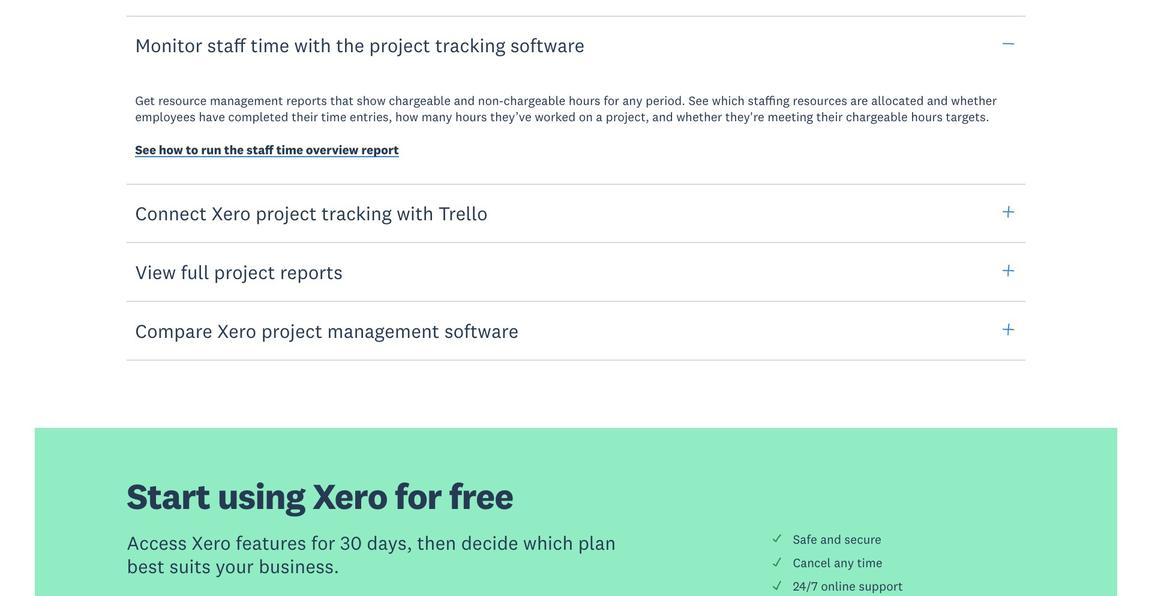 Task type: describe. For each thing, give the bounding box(es) containing it.
allocated
[[872, 92, 925, 109]]

monitor staff time with the project tracking software element
[[115, 76, 1038, 185]]

many
[[422, 109, 453, 125]]

safe and secure
[[793, 532, 882, 548]]

completed
[[228, 109, 289, 125]]

xero for management
[[217, 319, 257, 343]]

connect xero project tracking with trello button
[[127, 183, 1026, 243]]

management inside get resource management reports that show chargeable and non-chargeable hours for any period. see which staffing resources are allocated and whether employees  have completed their time entries, how many hours they've worked on a project, and whether they're meeting their chargeable hours targets.
[[210, 92, 283, 109]]

safe
[[793, 532, 818, 548]]

cancel
[[793, 555, 831, 571]]

a
[[596, 109, 603, 125]]

overview
[[306, 142, 359, 158]]

entries,
[[350, 109, 392, 125]]

1 their from the left
[[292, 109, 318, 125]]

1 vertical spatial any
[[835, 555, 855, 571]]

free
[[449, 474, 514, 519]]

to
[[186, 142, 198, 158]]

secure
[[845, 532, 882, 548]]

time inside see how to run the staff time overview report 'link'
[[276, 142, 303, 158]]

your
[[216, 554, 254, 578]]

are
[[851, 92, 869, 109]]

1 horizontal spatial chargeable
[[504, 92, 566, 109]]

see inside get resource management reports that show chargeable and non-chargeable hours for any period. see which staffing resources are allocated and whether employees  have completed their time entries, how many hours they've worked on a project, and whether they're meeting their chargeable hours targets.
[[689, 92, 709, 109]]

staff inside dropdown button
[[207, 33, 246, 57]]

for for 30
[[311, 531, 336, 555]]

report
[[362, 142, 399, 158]]

time inside get resource management reports that show chargeable and non-chargeable hours for any period. see which staffing resources are allocated and whether employees  have completed their time entries, how many hours they've worked on a project, and whether they're meeting their chargeable hours targets.
[[321, 109, 347, 125]]

best
[[127, 554, 165, 578]]

software inside compare xero project management software "dropdown button"
[[445, 319, 519, 343]]

then
[[417, 531, 457, 555]]

with inside monitor staff time with the project tracking software dropdown button
[[294, 33, 331, 57]]

decide
[[461, 531, 519, 555]]

reports for management
[[286, 92, 327, 109]]

compare
[[135, 319, 213, 343]]

features
[[236, 531, 307, 555]]

tracking inside dropdown button
[[435, 33, 506, 57]]

24/7
[[793, 578, 819, 595]]

staff inside 'link'
[[247, 142, 274, 158]]

and left non-
[[454, 92, 475, 109]]

project,
[[606, 109, 650, 125]]

online
[[822, 578, 856, 595]]

full
[[181, 260, 209, 284]]

staffing
[[748, 92, 790, 109]]

access
[[127, 531, 187, 555]]

and up 'targets.'
[[928, 92, 949, 109]]

connect xero project tracking with trello
[[135, 201, 488, 225]]

1 horizontal spatial hours
[[569, 92, 601, 109]]

trello
[[439, 201, 488, 225]]

included image for safe and secure
[[772, 533, 783, 544]]

have
[[199, 109, 225, 125]]

tracking inside dropdown button
[[322, 201, 392, 225]]

the for project
[[336, 33, 365, 57]]

2 horizontal spatial hours
[[912, 109, 943, 125]]

any inside get resource management reports that show chargeable and non-chargeable hours for any period. see which staffing resources are allocated and whether employees  have completed their time entries, how many hours they've worked on a project, and whether they're meeting their chargeable hours targets.
[[623, 92, 643, 109]]

how inside 'link'
[[159, 142, 183, 158]]

they've
[[491, 109, 532, 125]]

how inside get resource management reports that show chargeable and non-chargeable hours for any period. see which staffing resources are allocated and whether employees  have completed their time entries, how many hours they've worked on a project, and whether they're meeting their chargeable hours targets.
[[396, 109, 419, 125]]



Task type: vqa. For each thing, say whether or not it's contained in the screenshot.
free's for
yes



Task type: locate. For each thing, give the bounding box(es) containing it.
0 horizontal spatial which
[[524, 531, 574, 555]]

their up overview
[[292, 109, 318, 125]]

0 horizontal spatial how
[[159, 142, 183, 158]]

0 vertical spatial the
[[336, 33, 365, 57]]

reports left that
[[286, 92, 327, 109]]

the
[[336, 33, 365, 57], [224, 142, 244, 158]]

on
[[579, 109, 593, 125]]

for inside the access xero features for 30 days, then decide which plan best suits your business.
[[311, 531, 336, 555]]

see how to run the staff time overview report
[[135, 142, 399, 158]]

time
[[251, 33, 290, 57], [321, 109, 347, 125], [276, 142, 303, 158], [858, 555, 883, 571]]

xero inside compare xero project management software "dropdown button"
[[217, 319, 257, 343]]

1 vertical spatial included image
[[772, 557, 783, 568]]

0 vertical spatial any
[[623, 92, 643, 109]]

monitor staff time with the project tracking software
[[135, 33, 585, 57]]

1 horizontal spatial the
[[336, 33, 365, 57]]

how left to
[[159, 142, 183, 158]]

2 vertical spatial for
[[311, 531, 336, 555]]

0 vertical spatial management
[[210, 92, 283, 109]]

2 horizontal spatial chargeable
[[847, 109, 909, 125]]

chargeable down are
[[847, 109, 909, 125]]

meeting
[[768, 109, 814, 125]]

1 horizontal spatial tracking
[[435, 33, 506, 57]]

and
[[454, 92, 475, 109], [928, 92, 949, 109], [653, 109, 674, 125], [821, 532, 842, 548]]

0 vertical spatial for
[[604, 92, 620, 109]]

1 horizontal spatial see
[[689, 92, 709, 109]]

1 horizontal spatial with
[[397, 201, 434, 225]]

included image for cancel any time
[[772, 557, 783, 568]]

project
[[369, 33, 431, 57], [256, 201, 317, 225], [214, 260, 275, 284], [261, 319, 323, 343]]

0 horizontal spatial their
[[292, 109, 318, 125]]

1 horizontal spatial any
[[835, 555, 855, 571]]

compare xero project management software button
[[127, 301, 1026, 361]]

xero for tracking
[[212, 201, 251, 225]]

0 horizontal spatial staff
[[207, 33, 246, 57]]

reports inside dropdown button
[[280, 260, 343, 284]]

which inside get resource management reports that show chargeable and non-chargeable hours for any period. see which staffing resources are allocated and whether employees  have completed their time entries, how many hours they've worked on a project, and whether they're meeting their chargeable hours targets.
[[713, 92, 745, 109]]

1 vertical spatial whether
[[677, 109, 723, 125]]

business.
[[259, 554, 339, 578]]

1 horizontal spatial for
[[395, 474, 442, 519]]

xero up 30
[[313, 474, 388, 519]]

1 included image from the top
[[772, 533, 783, 544]]

the inside 'link'
[[224, 142, 244, 158]]

included image left the safe on the bottom of page
[[772, 533, 783, 544]]

xero down view full project reports
[[217, 319, 257, 343]]

monitor staff time with the project tracking software button
[[127, 15, 1026, 76]]

0 vertical spatial how
[[396, 109, 419, 125]]

support
[[859, 578, 904, 595]]

0 vertical spatial included image
[[772, 533, 783, 544]]

using
[[218, 474, 305, 519]]

0 horizontal spatial chargeable
[[389, 92, 451, 109]]

0 vertical spatial software
[[511, 33, 585, 57]]

staff right "monitor"
[[207, 33, 246, 57]]

1 horizontal spatial whether
[[952, 92, 998, 109]]

hours up the on
[[569, 92, 601, 109]]

view full project reports
[[135, 260, 343, 284]]

whether
[[952, 92, 998, 109], [677, 109, 723, 125]]

how left many
[[396, 109, 419, 125]]

1 vertical spatial the
[[224, 142, 244, 158]]

compare xero project management software
[[135, 319, 519, 343]]

see
[[689, 92, 709, 109], [135, 142, 156, 158]]

start
[[127, 474, 210, 519]]

1 horizontal spatial which
[[713, 92, 745, 109]]

and up cancel any time
[[821, 532, 842, 548]]

0 vertical spatial see
[[689, 92, 709, 109]]

1 vertical spatial staff
[[247, 142, 274, 158]]

30
[[340, 531, 362, 555]]

hours down allocated
[[912, 109, 943, 125]]

with inside the connect xero project tracking with trello dropdown button
[[397, 201, 434, 225]]

tracking
[[435, 33, 506, 57], [322, 201, 392, 225]]

see how to run the staff time overview report link
[[135, 142, 399, 161]]

see right period. on the top of the page
[[689, 92, 709, 109]]

0 vertical spatial staff
[[207, 33, 246, 57]]

suits
[[170, 554, 211, 578]]

run
[[201, 142, 222, 158]]

chargeable up many
[[389, 92, 451, 109]]

1 vertical spatial with
[[397, 201, 434, 225]]

24/7 online support
[[793, 578, 904, 595]]

for up project,
[[604, 92, 620, 109]]

included image left 24/7
[[772, 580, 783, 591]]

for
[[604, 92, 620, 109], [395, 474, 442, 519], [311, 531, 336, 555]]

xero right access
[[192, 531, 231, 555]]

0 horizontal spatial whether
[[677, 109, 723, 125]]

for for free
[[395, 474, 442, 519]]

project for tracking
[[256, 201, 317, 225]]

period.
[[646, 92, 686, 109]]

1 vertical spatial for
[[395, 474, 442, 519]]

1 vertical spatial see
[[135, 142, 156, 158]]

which inside the access xero features for 30 days, then decide which plan best suits your business.
[[524, 531, 574, 555]]

whether down period. on the top of the page
[[677, 109, 723, 125]]

employees
[[135, 109, 196, 125]]

hours down non-
[[456, 109, 487, 125]]

for left 30
[[311, 531, 336, 555]]

time inside monitor staff time with the project tracking software dropdown button
[[251, 33, 290, 57]]

management inside "dropdown button"
[[327, 319, 440, 343]]

their
[[292, 109, 318, 125], [817, 109, 843, 125]]

software
[[511, 33, 585, 57], [445, 319, 519, 343]]

staff
[[207, 33, 246, 57], [247, 142, 274, 158]]

1 vertical spatial management
[[327, 319, 440, 343]]

project inside dropdown button
[[369, 33, 431, 57]]

staff down the completed
[[247, 142, 274, 158]]

resources
[[793, 92, 848, 109]]

management
[[210, 92, 283, 109], [327, 319, 440, 343]]

worked
[[535, 109, 576, 125]]

1 horizontal spatial their
[[817, 109, 843, 125]]

xero
[[212, 201, 251, 225], [217, 319, 257, 343], [313, 474, 388, 519], [192, 531, 231, 555]]

0 horizontal spatial hours
[[456, 109, 487, 125]]

xero inside the connect xero project tracking with trello dropdown button
[[212, 201, 251, 225]]

for up then
[[395, 474, 442, 519]]

start using xero for free
[[127, 474, 514, 519]]

see inside 'link'
[[135, 142, 156, 158]]

0 horizontal spatial tracking
[[322, 201, 392, 225]]

0 horizontal spatial with
[[294, 33, 331, 57]]

days,
[[367, 531, 413, 555]]

2 included image from the top
[[772, 557, 783, 568]]

any up project,
[[623, 92, 643, 109]]

0 horizontal spatial for
[[311, 531, 336, 555]]

project for management
[[261, 319, 323, 343]]

view full project reports button
[[127, 242, 1026, 302]]

included image
[[772, 533, 783, 544], [772, 557, 783, 568], [772, 580, 783, 591]]

connect
[[135, 201, 207, 225]]

and down period. on the top of the page
[[653, 109, 674, 125]]

reports inside get resource management reports that show chargeable and non-chargeable hours for any period. see which staffing resources are allocated and whether employees  have completed their time entries, how many hours they've worked on a project, and whether they're meeting their chargeable hours targets.
[[286, 92, 327, 109]]

project for reports
[[214, 260, 275, 284]]

software inside monitor staff time with the project tracking software dropdown button
[[511, 33, 585, 57]]

get resource management reports that show chargeable and non-chargeable hours for any period. see which staffing resources are allocated and whether employees  have completed their time entries, how many hours they've worked on a project, and whether they're meeting their chargeable hours targets.
[[135, 92, 998, 125]]

hours
[[569, 92, 601, 109], [456, 109, 487, 125], [912, 109, 943, 125]]

chargeable up worked
[[504, 92, 566, 109]]

1 horizontal spatial staff
[[247, 142, 274, 158]]

1 horizontal spatial management
[[327, 319, 440, 343]]

how
[[396, 109, 419, 125], [159, 142, 183, 158]]

xero up view full project reports
[[212, 201, 251, 225]]

reports down connect xero project tracking with trello
[[280, 260, 343, 284]]

whether up 'targets.'
[[952, 92, 998, 109]]

get
[[135, 92, 155, 109]]

cancel any time
[[793, 555, 883, 571]]

resource
[[158, 92, 207, 109]]

2 vertical spatial included image
[[772, 580, 783, 591]]

1 vertical spatial how
[[159, 142, 183, 158]]

chargeable
[[389, 92, 451, 109], [504, 92, 566, 109], [847, 109, 909, 125]]

any up 24/7 online support
[[835, 555, 855, 571]]

which
[[713, 92, 745, 109], [524, 531, 574, 555]]

which left plan
[[524, 531, 574, 555]]

see down employees
[[135, 142, 156, 158]]

3 included image from the top
[[772, 580, 783, 591]]

monitor
[[135, 33, 203, 57]]

0 horizontal spatial see
[[135, 142, 156, 158]]

0 vertical spatial whether
[[952, 92, 998, 109]]

access xero features for 30 days, then decide which plan best suits your business.
[[127, 531, 616, 578]]

the up that
[[336, 33, 365, 57]]

plan
[[579, 531, 616, 555]]

1 vertical spatial software
[[445, 319, 519, 343]]

with
[[294, 33, 331, 57], [397, 201, 434, 225]]

the right run
[[224, 142, 244, 158]]

project inside "dropdown button"
[[261, 319, 323, 343]]

for inside get resource management reports that show chargeable and non-chargeable hours for any period. see which staffing resources are allocated and whether employees  have completed their time entries, how many hours they've worked on a project, and whether they're meeting their chargeable hours targets.
[[604, 92, 620, 109]]

reports
[[286, 92, 327, 109], [280, 260, 343, 284]]

0 horizontal spatial any
[[623, 92, 643, 109]]

0 horizontal spatial management
[[210, 92, 283, 109]]

included image left cancel
[[772, 557, 783, 568]]

reports for project
[[280, 260, 343, 284]]

2 horizontal spatial for
[[604, 92, 620, 109]]

that
[[331, 92, 354, 109]]

1 vertical spatial which
[[524, 531, 574, 555]]

they're
[[726, 109, 765, 125]]

view
[[135, 260, 176, 284]]

targets.
[[947, 109, 990, 125]]

included image for 24/7 online support
[[772, 580, 783, 591]]

1 horizontal spatial how
[[396, 109, 419, 125]]

0 vertical spatial tracking
[[435, 33, 506, 57]]

show
[[357, 92, 386, 109]]

the inside dropdown button
[[336, 33, 365, 57]]

their down resources
[[817, 109, 843, 125]]

2 their from the left
[[817, 109, 843, 125]]

0 horizontal spatial the
[[224, 142, 244, 158]]

xero for for
[[192, 531, 231, 555]]

any
[[623, 92, 643, 109], [835, 555, 855, 571]]

0 vertical spatial which
[[713, 92, 745, 109]]

1 vertical spatial reports
[[280, 260, 343, 284]]

which up they're
[[713, 92, 745, 109]]

non-
[[478, 92, 504, 109]]

xero inside the access xero features for 30 days, then decide which plan best suits your business.
[[192, 531, 231, 555]]

0 vertical spatial with
[[294, 33, 331, 57]]

0 vertical spatial reports
[[286, 92, 327, 109]]

the for staff
[[224, 142, 244, 158]]

1 vertical spatial tracking
[[322, 201, 392, 225]]



